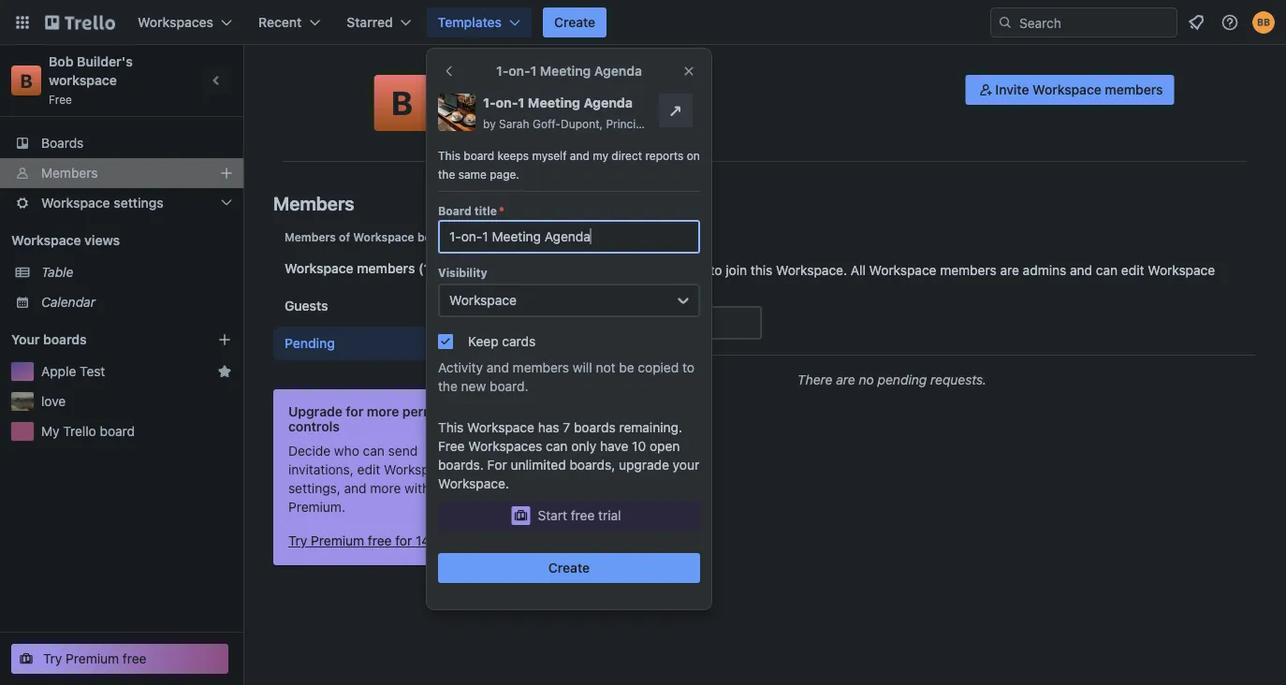 Task type: describe. For each thing, give the bounding box(es) containing it.
activity
[[438, 360, 483, 376]]

permissions
[[403, 404, 479, 420]]

and inside this board keeps myself and my direct reports on the same page.
[[570, 149, 590, 162]]

edit inside upgrade for more permissions controls decide who can send invitations, edit workspace settings, and more with premium.
[[357, 462, 380, 478]]

settings,
[[288, 481, 341, 496]]

workspace inside upgrade for more permissions controls decide who can send invitations, edit workspace settings, and more with premium.
[[384, 462, 451, 478]]

builder's for bob builder's workspace
[[478, 82, 554, 104]]

board inside this board keeps myself and my direct reports on the same page.
[[464, 149, 495, 162]]

1 vertical spatial members
[[273, 192, 355, 214]]

b for b button
[[392, 83, 413, 122]]

try premium free
[[43, 651, 147, 667]]

sarah
[[499, 117, 530, 130]]

to inside activity and members will not be copied to the new board.
[[683, 360, 695, 376]]

premium for try premium free
[[66, 651, 119, 667]]

settings
[[114, 195, 164, 211]]

members inside button
[[1106, 82, 1164, 97]]

boards,
[[570, 458, 616, 473]]

will
[[573, 360, 593, 376]]

people
[[569, 263, 610, 278]]

to inside these people have requested to join this workspace. all workspace members are admins and can edit workspace settings.
[[710, 263, 723, 278]]

Filter by name text field
[[528, 306, 762, 340]]

principal
[[606, 117, 652, 130]]

1 horizontal spatial pending
[[528, 226, 593, 246]]

upgrade for more permissions controls decide who can send invitations, edit workspace settings, and more with premium.
[[288, 404, 479, 515]]

have inside these people have requested to join this workspace. all workspace members are admins and can edit workspace settings.
[[614, 263, 642, 278]]

these
[[528, 263, 565, 278]]

starred icon image
[[217, 364, 232, 379]]

on
[[687, 149, 700, 162]]

14
[[416, 533, 430, 549]]

by
[[483, 117, 496, 130]]

calendar link
[[41, 293, 232, 312]]

workspace. inside this workspace has 7 boards remaining. free workspaces can only have 10 open boards. for unlimited boards, upgrade your workspace.
[[438, 476, 509, 492]]

free for try premium free for 14 days
[[368, 533, 392, 549]]

direct
[[612, 149, 643, 162]]

all
[[851, 263, 866, 278]]

members inside activity and members will not be copied to the new board.
[[513, 360, 570, 376]]

2 vertical spatial members
[[285, 230, 336, 244]]

open information menu image
[[1221, 13, 1240, 32]]

free inside bob builder's workspace free
[[49, 93, 72, 106]]

same
[[459, 168, 487, 181]]

1 vertical spatial more
[[370, 481, 401, 496]]

admins
[[1023, 263, 1067, 278]]

1 for 1-on-1 meeting agenda by sarah goff-dupont, principal writer @ atlassian
[[518, 95, 525, 111]]

trello
[[63, 424, 96, 439]]

this board keeps myself and my direct reports on the same page.
[[438, 149, 700, 181]]

board title *
[[438, 204, 505, 217]]

and inside activity and members will not be copied to the new board.
[[487, 360, 509, 376]]

members link
[[0, 158, 244, 188]]

requested
[[646, 263, 707, 278]]

there
[[798, 372, 833, 388]]

free for try premium free
[[123, 651, 147, 667]]

templates button
[[427, 7, 532, 37]]

boards link
[[0, 128, 244, 158]]

board.
[[490, 379, 529, 394]]

keeps
[[498, 149, 529, 162]]

1-on-1 meeting agenda link
[[483, 94, 652, 112]]

bob builder's workspace
[[440, 82, 652, 104]]

workspaces inside this workspace has 7 boards remaining. free workspaces can only have 10 open boards. for unlimited boards, upgrade your workspace.
[[469, 439, 543, 454]]

apple test link
[[41, 362, 210, 381]]

sm image
[[977, 81, 996, 99]]

keep
[[468, 334, 499, 349]]

0 horizontal spatial are
[[837, 372, 856, 388]]

members inside these people have requested to join this workspace. all workspace members are admins and can edit workspace settings.
[[941, 263, 997, 278]]

boards
[[41, 135, 84, 151]]

b for b link
[[20, 69, 32, 91]]

try premium free for 14 days button
[[288, 532, 462, 551]]

send
[[388, 443, 418, 459]]

love link
[[41, 392, 232, 411]]

page.
[[490, 168, 520, 181]]

pending link
[[273, 327, 498, 361]]

open
[[650, 439, 680, 454]]

upgrade
[[619, 458, 670, 473]]

b button
[[374, 75, 430, 131]]

start
[[538, 508, 568, 524]]

your boards with 3 items element
[[11, 329, 189, 351]]

free inside "button"
[[571, 508, 595, 524]]

1 vertical spatial pending
[[285, 336, 335, 351]]

table link
[[41, 263, 232, 282]]

who
[[334, 443, 360, 459]]

can inside these people have requested to join this workspace. all workspace members are admins and can edit workspace settings.
[[1097, 263, 1118, 278]]

invite
[[996, 82, 1030, 97]]

workspace settings
[[41, 195, 164, 211]]

edit inside these people have requested to join this workspace. all workspace members are admins and can edit workspace settings.
[[1122, 263, 1145, 278]]

free inside this workspace has 7 boards remaining. free workspaces can only have 10 open boards. for unlimited boards, upgrade your workspace.
[[438, 439, 465, 454]]

builder's for bob builder's workspace free
[[77, 54, 133, 69]]

return to previous screen image
[[442, 64, 457, 79]]

(
[[597, 226, 603, 246]]

writer
[[655, 117, 688, 130]]

days
[[434, 533, 462, 549]]

trial
[[599, 508, 621, 524]]

love
[[41, 394, 66, 409]]

back to home image
[[45, 7, 115, 37]]

for
[[488, 458, 507, 473]]

recent button
[[247, 7, 332, 37]]

decide
[[288, 443, 331, 459]]

guests
[[285, 298, 328, 314]]

atlassian
[[704, 117, 752, 130]]

try for try premium free
[[43, 651, 62, 667]]

goff-
[[533, 117, 561, 130]]

join
[[726, 263, 747, 278]]

members of workspace boards
[[285, 230, 456, 244]]

unlimited
[[511, 458, 566, 473]]

)
[[614, 226, 620, 246]]

activity and members will not be copied to the new board.
[[438, 360, 695, 394]]

0 horizontal spatial board
[[100, 424, 135, 439]]

1 vertical spatial create button
[[438, 554, 701, 584]]

can inside this workspace has 7 boards remaining. free workspaces can only have 10 open boards. for unlimited boards, upgrade your workspace.
[[546, 439, 568, 454]]

controls
[[288, 419, 340, 435]]

test
[[80, 364, 105, 379]]

these people have requested to join this workspace. all workspace members are admins and can edit workspace settings.
[[528, 263, 1216, 297]]

workspaces button
[[126, 7, 244, 37]]

board
[[438, 204, 472, 217]]

workspace inside popup button
[[41, 195, 110, 211]]

10
[[632, 439, 646, 454]]

0
[[603, 226, 614, 246]]

Search field
[[1013, 8, 1177, 37]]

views
[[84, 233, 120, 248]]

bob builder's workspace link
[[49, 54, 136, 88]]

workspace. inside these people have requested to join this workspace. all workspace members are admins and can edit workspace settings.
[[777, 263, 848, 278]]

workspace settings button
[[0, 188, 244, 218]]

workspace inside this workspace has 7 boards remaining. free workspaces can only have 10 open boards. for unlimited boards, upgrade your workspace.
[[467, 420, 535, 436]]

create inside primary element
[[555, 15, 596, 30]]

this for this workspace has 7 boards remaining. free workspaces can only have 10 open boards. for unlimited boards, upgrade your workspace.
[[438, 420, 464, 436]]



Task type: vqa. For each thing, say whether or not it's contained in the screenshot.
boards, at the bottom
yes



Task type: locate. For each thing, give the bounding box(es) containing it.
0 vertical spatial this
[[438, 149, 461, 162]]

builder's down back to home image
[[77, 54, 133, 69]]

this up same on the top of page
[[438, 149, 461, 162]]

my trello board
[[41, 424, 135, 439]]

for inside button
[[396, 533, 412, 549]]

try
[[288, 533, 308, 549], [43, 651, 62, 667]]

settings.
[[528, 281, 581, 297]]

workspace. down boards.
[[438, 476, 509, 492]]

1 horizontal spatial edit
[[1122, 263, 1145, 278]]

agenda inside 1-on-1 meeting agenda by sarah goff-dupont, principal writer @ atlassian
[[584, 95, 633, 111]]

agenda for 1-on-1 meeting agenda
[[595, 63, 642, 79]]

bob for bob builder's workspace
[[440, 82, 474, 104]]

0 vertical spatial 1-
[[497, 63, 509, 79]]

0 vertical spatial have
[[614, 263, 642, 278]]

has
[[538, 420, 560, 436]]

for inside upgrade for more permissions controls decide who can send invitations, edit workspace settings, and more with premium.
[[346, 404, 364, 420]]

meeting inside 1-on-1 meeting agenda by sarah goff-dupont, principal writer @ atlassian
[[528, 95, 581, 111]]

this for this board keeps myself and my direct reports on the same page.
[[438, 149, 461, 162]]

have down ) on the left top of the page
[[614, 263, 642, 278]]

upgrade
[[288, 404, 343, 420]]

1 horizontal spatial are
[[1001, 263, 1020, 278]]

free up boards.
[[438, 439, 465, 454]]

0 horizontal spatial edit
[[357, 462, 380, 478]]

1- up by at top left
[[483, 95, 496, 111]]

0 vertical spatial builder's
[[77, 54, 133, 69]]

1 vertical spatial 1
[[518, 95, 525, 111]]

try for try premium free for 14 days
[[288, 533, 308, 549]]

1- for 1-on-1 meeting agenda
[[497, 63, 509, 79]]

1 vertical spatial board
[[100, 424, 135, 439]]

meeting for 1-on-1 meeting agenda by sarah goff-dupont, principal writer @ atlassian
[[528, 95, 581, 111]]

0 vertical spatial are
[[1001, 263, 1020, 278]]

0 vertical spatial on-
[[509, 63, 531, 79]]

1 horizontal spatial for
[[396, 533, 412, 549]]

agenda up 1-on-1 meeting agenda by sarah goff-dupont, principal writer @ atlassian
[[595, 63, 642, 79]]

1 vertical spatial workspaces
[[469, 439, 543, 454]]

0 horizontal spatial pending
[[285, 336, 335, 351]]

1-on-1 meeting agenda
[[497, 63, 642, 79]]

0 vertical spatial create button
[[543, 7, 607, 37]]

1-on-1 meeting agenda by sarah goff-dupont, principal writer @ atlassian
[[483, 95, 752, 130]]

free
[[571, 508, 595, 524], [368, 533, 392, 549], [123, 651, 147, 667]]

workspaces inside popup button
[[138, 15, 214, 30]]

premium for try premium free for 14 days
[[311, 533, 364, 549]]

1 horizontal spatial workspace
[[558, 82, 652, 104]]

b left the private
[[392, 83, 413, 122]]

0 horizontal spatial can
[[363, 443, 385, 459]]

be
[[619, 360, 635, 376]]

(1)
[[419, 261, 435, 276]]

1 horizontal spatial builder's
[[478, 82, 554, 104]]

1 horizontal spatial free
[[368, 533, 392, 549]]

templates
[[438, 15, 502, 30]]

1 vertical spatial have
[[600, 439, 629, 454]]

0 vertical spatial workspace.
[[777, 263, 848, 278]]

the down the activity
[[438, 379, 458, 394]]

1 vertical spatial 1-
[[483, 95, 496, 111]]

apple test
[[41, 364, 105, 379]]

boards up apple
[[43, 332, 87, 347]]

1 vertical spatial the
[[438, 379, 458, 394]]

this inside this board keeps myself and my direct reports on the same page.
[[438, 149, 461, 162]]

meeting up bob builder's workspace
[[540, 63, 591, 79]]

to left join
[[710, 263, 723, 278]]

0 horizontal spatial workspace.
[[438, 476, 509, 492]]

1 vertical spatial free
[[368, 533, 392, 549]]

1 horizontal spatial free
[[438, 439, 465, 454]]

boards down board
[[418, 230, 456, 244]]

0 horizontal spatial bob
[[49, 54, 74, 69]]

0 vertical spatial free
[[571, 508, 595, 524]]

your
[[11, 332, 40, 347]]

members down the cards
[[513, 360, 570, 376]]

can right who
[[363, 443, 385, 459]]

1 vertical spatial edit
[[357, 462, 380, 478]]

workspaces
[[138, 15, 214, 30], [469, 439, 543, 454]]

2 horizontal spatial boards
[[574, 420, 616, 436]]

on-
[[509, 63, 531, 79], [496, 95, 518, 111]]

create button down start free trial "button"
[[438, 554, 701, 584]]

1- up bob builder's workspace
[[497, 63, 509, 79]]

0 vertical spatial more
[[367, 404, 399, 420]]

2 the from the top
[[438, 379, 458, 394]]

agenda up principal at the top
[[584, 95, 633, 111]]

create button inside primary element
[[543, 7, 607, 37]]

None text field
[[438, 220, 701, 254]]

try inside try premium free button
[[43, 651, 62, 667]]

workspace views
[[11, 233, 120, 248]]

0 horizontal spatial workspaces
[[138, 15, 214, 30]]

0 vertical spatial to
[[710, 263, 723, 278]]

1 horizontal spatial workspaces
[[469, 439, 543, 454]]

2 vertical spatial boards
[[574, 420, 616, 436]]

0 vertical spatial meeting
[[540, 63, 591, 79]]

meeting up goff-
[[528, 95, 581, 111]]

1- for 1-on-1 meeting agenda by sarah goff-dupont, principal writer @ atlassian
[[483, 95, 496, 111]]

1 vertical spatial agenda
[[584, 95, 633, 111]]

try premium free for 14 days
[[288, 533, 462, 549]]

create button up 1-on-1 meeting agenda
[[543, 7, 607, 37]]

and down who
[[344, 481, 367, 496]]

for left 14
[[396, 533, 412, 549]]

and inside these people have requested to join this workspace. all workspace members are admins and can edit workspace settings.
[[1071, 263, 1093, 278]]

workspace for bob builder's workspace free
[[49, 73, 117, 88]]

have left 10
[[600, 439, 629, 454]]

workspace members
[[285, 261, 415, 276]]

can right admins
[[1097, 263, 1118, 278]]

0 horizontal spatial 1
[[518, 95, 525, 111]]

cards
[[502, 334, 536, 349]]

start free trial button
[[438, 501, 701, 531]]

are left "no"
[[837, 372, 856, 388]]

bob down return to previous screen icon
[[440, 82, 474, 104]]

free right b link
[[49, 93, 72, 106]]

workspace inside button
[[1033, 82, 1102, 97]]

have
[[614, 263, 642, 278], [600, 439, 629, 454]]

the
[[438, 168, 455, 181], [438, 379, 458, 394]]

1 horizontal spatial bob
[[440, 82, 474, 104]]

board down love link
[[100, 424, 135, 439]]

members up of
[[273, 192, 355, 214]]

2 horizontal spatial free
[[571, 508, 595, 524]]

new
[[461, 379, 486, 394]]

0 vertical spatial the
[[438, 168, 455, 181]]

board up same on the top of page
[[464, 149, 495, 162]]

are left admins
[[1001, 263, 1020, 278]]

starred
[[347, 15, 393, 30]]

boards up only on the bottom of page
[[574, 420, 616, 436]]

0 horizontal spatial boards
[[43, 332, 87, 347]]

0 horizontal spatial to
[[683, 360, 695, 376]]

1 for 1-on-1 meeting agenda
[[531, 63, 537, 79]]

private
[[458, 108, 495, 122]]

0 vertical spatial edit
[[1122, 263, 1145, 278]]

1 horizontal spatial boards
[[418, 230, 456, 244]]

( 0 )
[[597, 226, 620, 246]]

bob
[[49, 54, 74, 69], [440, 82, 474, 104]]

board
[[464, 149, 495, 162], [100, 424, 135, 439]]

bob builder (bobbuilder40) image
[[1253, 11, 1276, 34]]

this down permissions
[[438, 420, 464, 436]]

bob inside bob builder's workspace free
[[49, 54, 74, 69]]

workspace. left all
[[777, 263, 848, 278]]

guests link
[[273, 289, 498, 323]]

0 horizontal spatial free
[[123, 651, 147, 667]]

1 up bob builder's workspace
[[531, 63, 537, 79]]

1 horizontal spatial 1
[[531, 63, 537, 79]]

premium.
[[288, 500, 346, 515]]

workspaces up for
[[469, 439, 543, 454]]

free
[[49, 93, 72, 106], [438, 439, 465, 454]]

on- for 1-on-1 meeting agenda by sarah goff-dupont, principal writer @ atlassian
[[496, 95, 518, 111]]

1 vertical spatial free
[[438, 439, 465, 454]]

workspaces up workspace navigation collapse icon
[[138, 15, 214, 30]]

this
[[751, 263, 773, 278]]

1 vertical spatial try
[[43, 651, 62, 667]]

0 vertical spatial 1
[[531, 63, 537, 79]]

1 horizontal spatial workspace.
[[777, 263, 848, 278]]

close popover image
[[682, 64, 697, 79]]

the inside activity and members will not be copied to the new board.
[[438, 379, 458, 394]]

0 vertical spatial bob
[[49, 54, 74, 69]]

and right admins
[[1071, 263, 1093, 278]]

edit right admins
[[1122, 263, 1145, 278]]

b left bob builder's workspace free
[[20, 69, 32, 91]]

0 horizontal spatial for
[[346, 404, 364, 420]]

on- up sarah
[[496, 95, 518, 111]]

boards inside this workspace has 7 boards remaining. free workspaces can only have 10 open boards. for unlimited boards, upgrade your workspace.
[[574, 420, 616, 436]]

1 horizontal spatial board
[[464, 149, 495, 162]]

b inside button
[[392, 83, 413, 122]]

more up "send"
[[367, 404, 399, 420]]

your
[[673, 458, 700, 473]]

1 vertical spatial create
[[549, 561, 590, 576]]

with
[[405, 481, 430, 496]]

this
[[438, 149, 461, 162], [438, 420, 464, 436]]

builder's inside bob builder's workspace free
[[77, 54, 133, 69]]

0 vertical spatial pending
[[528, 226, 593, 246]]

0 notifications image
[[1186, 11, 1208, 34]]

to
[[710, 263, 723, 278], [683, 360, 695, 376]]

this workspace has 7 boards remaining. free workspaces can only have 10 open boards. for unlimited boards, upgrade your workspace.
[[438, 420, 700, 492]]

1 horizontal spatial premium
[[311, 533, 364, 549]]

workspace for bob builder's workspace
[[558, 82, 652, 104]]

1- inside 1-on-1 meeting agenda by sarah goff-dupont, principal writer @ atlassian
[[483, 95, 496, 111]]

agenda
[[595, 63, 642, 79], [584, 95, 633, 111]]

more
[[367, 404, 399, 420], [370, 481, 401, 496]]

1 horizontal spatial 1-
[[497, 63, 509, 79]]

*
[[499, 204, 505, 217]]

title
[[475, 204, 497, 217]]

create down start free trial "button"
[[549, 561, 590, 576]]

0 vertical spatial create
[[555, 15, 596, 30]]

1 horizontal spatial b
[[392, 83, 413, 122]]

1 inside 1-on-1 meeting agenda by sarah goff-dupont, principal writer @ atlassian
[[518, 95, 525, 111]]

not
[[596, 360, 616, 376]]

0 horizontal spatial try
[[43, 651, 62, 667]]

can
[[1097, 263, 1118, 278], [546, 439, 568, 454], [363, 443, 385, 459]]

0 vertical spatial for
[[346, 404, 364, 420]]

0 horizontal spatial b
[[20, 69, 32, 91]]

0 vertical spatial agenda
[[595, 63, 642, 79]]

members
[[41, 165, 98, 181], [273, 192, 355, 214], [285, 230, 336, 244]]

builder's up sarah
[[478, 82, 554, 104]]

create
[[555, 15, 596, 30], [549, 561, 590, 576]]

on- up bob builder's workspace
[[509, 63, 531, 79]]

0 horizontal spatial free
[[49, 93, 72, 106]]

0 horizontal spatial 1-
[[483, 95, 496, 111]]

bob right b link
[[49, 54, 74, 69]]

edit down who
[[357, 462, 380, 478]]

your boards
[[11, 332, 87, 347]]

0 vertical spatial premium
[[311, 533, 364, 549]]

on- inside 1-on-1 meeting agenda by sarah goff-dupont, principal writer @ atlassian
[[496, 95, 518, 111]]

try inside try premium free for 14 days button
[[288, 533, 308, 549]]

0 vertical spatial board
[[464, 149, 495, 162]]

1 vertical spatial to
[[683, 360, 695, 376]]

the inside this board keeps myself and my direct reports on the same page.
[[438, 168, 455, 181]]

members down search field
[[1106, 82, 1164, 97]]

members left of
[[285, 230, 336, 244]]

create up 1-on-1 meeting agenda
[[555, 15, 596, 30]]

1 vertical spatial on-
[[496, 95, 518, 111]]

search image
[[998, 15, 1013, 30]]

builder's
[[77, 54, 133, 69], [478, 82, 554, 104]]

workspace.
[[777, 263, 848, 278], [438, 476, 509, 492]]

1 vertical spatial for
[[396, 533, 412, 549]]

pending down guests
[[285, 336, 335, 351]]

0 vertical spatial workspaces
[[138, 15, 214, 30]]

1 up sarah
[[518, 95, 525, 111]]

1 vertical spatial workspace.
[[438, 476, 509, 492]]

1 this from the top
[[438, 149, 461, 162]]

table
[[41, 265, 73, 280]]

1 vertical spatial are
[[837, 372, 856, 388]]

of
[[339, 230, 350, 244]]

2 horizontal spatial can
[[1097, 263, 1118, 278]]

start free trial
[[538, 508, 621, 524]]

to right copied
[[683, 360, 695, 376]]

can down has
[[546, 439, 568, 454]]

only
[[572, 439, 597, 454]]

workspace inside bob builder's workspace free
[[49, 73, 117, 88]]

pending up "these"
[[528, 226, 593, 246]]

boards.
[[438, 458, 484, 473]]

try premium free button
[[11, 644, 229, 674]]

primary element
[[0, 0, 1287, 45]]

invite workspace members
[[996, 82, 1164, 97]]

no
[[859, 372, 875, 388]]

members left admins
[[941, 263, 997, 278]]

1 the from the top
[[438, 168, 455, 181]]

agenda for 1-on-1 meeting agenda by sarah goff-dupont, principal writer @ atlassian
[[584, 95, 633, 111]]

bob for bob builder's workspace free
[[49, 54, 74, 69]]

1 horizontal spatial try
[[288, 533, 308, 549]]

add board image
[[217, 333, 232, 347]]

1 vertical spatial meeting
[[528, 95, 581, 111]]

0 horizontal spatial workspace
[[49, 73, 117, 88]]

2 this from the top
[[438, 420, 464, 436]]

1 horizontal spatial to
[[710, 263, 723, 278]]

there are no pending requests.
[[798, 372, 987, 388]]

can inside upgrade for more permissions controls decide who can send invitations, edit workspace settings, and more with premium.
[[363, 443, 385, 459]]

1 horizontal spatial can
[[546, 439, 568, 454]]

and inside upgrade for more permissions controls decide who can send invitations, edit workspace settings, and more with premium.
[[344, 481, 367, 496]]

members down 'boards'
[[41, 165, 98, 181]]

workspace navigation collapse icon image
[[204, 67, 230, 94]]

dupont,
[[561, 117, 603, 130]]

7
[[563, 420, 571, 436]]

@
[[691, 117, 701, 130]]

and up board.
[[487, 360, 509, 376]]

workspace right b link
[[49, 73, 117, 88]]

0 horizontal spatial builder's
[[77, 54, 133, 69]]

pending
[[878, 372, 927, 388]]

have inside this workspace has 7 boards remaining. free workspaces can only have 10 open boards. for unlimited boards, upgrade your workspace.
[[600, 439, 629, 454]]

workspace up the dupont,
[[558, 82, 652, 104]]

recent
[[259, 15, 302, 30]]

members
[[1106, 82, 1164, 97], [357, 261, 415, 276], [941, 263, 997, 278], [513, 360, 570, 376]]

1 vertical spatial boards
[[43, 332, 87, 347]]

1 vertical spatial bob
[[440, 82, 474, 104]]

on- for 1-on-1 meeting agenda
[[509, 63, 531, 79]]

0 vertical spatial free
[[49, 93, 72, 106]]

for right upgrade
[[346, 404, 364, 420]]

0 vertical spatial try
[[288, 533, 308, 549]]

and left my
[[570, 149, 590, 162]]

the left same on the top of page
[[438, 168, 455, 181]]

are inside these people have requested to join this workspace. all workspace members are admins and can edit workspace settings.
[[1001, 263, 1020, 278]]

this inside this workspace has 7 boards remaining. free workspaces can only have 10 open boards. for unlimited boards, upgrade your workspace.
[[438, 420, 464, 436]]

2 vertical spatial free
[[123, 651, 147, 667]]

myself
[[532, 149, 567, 162]]

meeting for 1-on-1 meeting agenda
[[540, 63, 591, 79]]

1 vertical spatial premium
[[66, 651, 119, 667]]

more left with
[[370, 481, 401, 496]]

apple
[[41, 364, 76, 379]]

create button
[[543, 7, 607, 37], [438, 554, 701, 584]]

0 horizontal spatial premium
[[66, 651, 119, 667]]

1 vertical spatial builder's
[[478, 82, 554, 104]]

0 vertical spatial boards
[[418, 230, 456, 244]]

1 vertical spatial this
[[438, 420, 464, 436]]

starred button
[[336, 7, 423, 37]]

members down members of workspace boards
[[357, 261, 415, 276]]

0 vertical spatial members
[[41, 165, 98, 181]]



